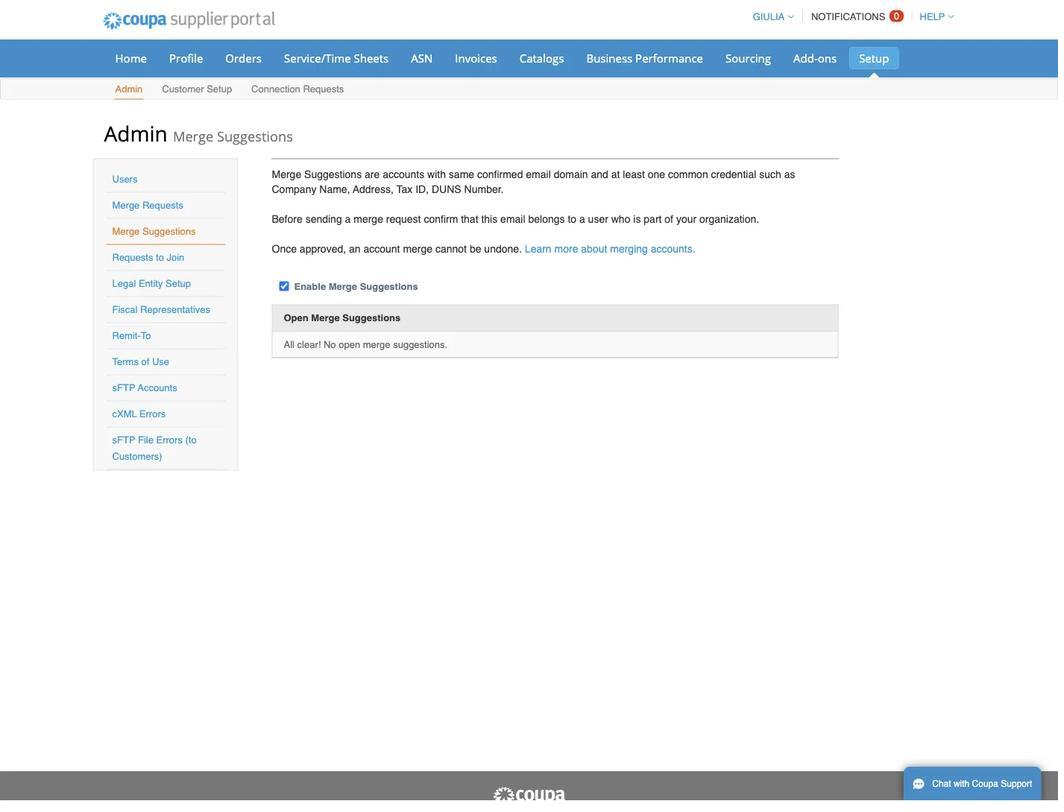 Task type: vqa. For each thing, say whether or not it's contained in the screenshot.
the right fw icon
no



Task type: locate. For each thing, give the bounding box(es) containing it.
merge down request on the left top
[[403, 243, 433, 255]]

0 horizontal spatial coupa supplier portal image
[[93, 2, 285, 40]]

suggestions up the join
[[142, 226, 196, 237]]

errors down accounts
[[139, 409, 166, 420]]

merge down customer setup 'link'
[[173, 127, 213, 145]]

0 vertical spatial with
[[427, 168, 446, 180]]

1 vertical spatial with
[[954, 779, 970, 790]]

0 horizontal spatial a
[[345, 213, 351, 225]]

notifications
[[811, 11, 886, 22]]

business performance
[[587, 50, 703, 66]]

company
[[272, 183, 317, 195]]

requests for merge requests
[[142, 200, 183, 211]]

customers)
[[112, 451, 162, 462]]

1 a from the left
[[345, 213, 351, 225]]

2 a from the left
[[579, 213, 585, 225]]

1 vertical spatial setup
[[207, 84, 232, 95]]

navigation
[[746, 2, 954, 31]]

cannot
[[436, 243, 467, 255]]

who
[[611, 213, 631, 225]]

1 horizontal spatial with
[[954, 779, 970, 790]]

2 sftp from the top
[[112, 435, 135, 446]]

0 vertical spatial email
[[526, 168, 551, 180]]

suggestions down "connection"
[[217, 127, 293, 145]]

approved,
[[300, 243, 346, 255]]

0 vertical spatial admin
[[115, 84, 143, 95]]

requests down service/time
[[303, 84, 344, 95]]

catalogs
[[520, 50, 564, 66]]

sftp inside sftp file errors (to customers)
[[112, 435, 135, 446]]

suggestions inside the "admin merge suggestions"
[[217, 127, 293, 145]]

admin
[[115, 84, 143, 95], [104, 119, 168, 147]]

of left use
[[141, 357, 149, 368]]

domain
[[554, 168, 588, 180]]

requests for connection requests
[[303, 84, 344, 95]]

with
[[427, 168, 446, 180], [954, 779, 970, 790]]

with up duns
[[427, 168, 446, 180]]

email right the this
[[501, 213, 526, 225]]

merge suggestions
[[112, 226, 196, 237]]

accounts
[[138, 383, 177, 394]]

least
[[623, 168, 645, 180]]

0 vertical spatial sftp
[[112, 383, 135, 394]]

business
[[587, 50, 633, 66]]

email left domain
[[526, 168, 551, 180]]

once
[[272, 243, 297, 255]]

sftp up customers)
[[112, 435, 135, 446]]

setup down the join
[[166, 278, 191, 289]]

users
[[112, 174, 138, 185]]

setup down notifications 0
[[859, 50, 889, 66]]

1 vertical spatial admin
[[104, 119, 168, 147]]

credential
[[711, 168, 757, 180]]

merge up company
[[272, 168, 301, 180]]

as
[[784, 168, 795, 180]]

1 horizontal spatial to
[[568, 213, 577, 225]]

admin down home link
[[115, 84, 143, 95]]

asn
[[411, 50, 433, 66]]

a right the sending
[[345, 213, 351, 225]]

is
[[633, 213, 641, 225]]

None checkbox
[[279, 282, 289, 291]]

terms of use link
[[112, 357, 169, 368]]

merge
[[354, 213, 383, 225], [403, 243, 433, 255], [363, 339, 391, 350]]

orders
[[225, 50, 262, 66]]

merge down users
[[112, 200, 140, 211]]

no
[[324, 339, 336, 350]]

connection
[[251, 84, 300, 95]]

to
[[568, 213, 577, 225], [156, 252, 164, 263]]

1 vertical spatial email
[[501, 213, 526, 225]]

customer setup
[[162, 84, 232, 95]]

2 vertical spatial merge
[[363, 339, 391, 350]]

0 horizontal spatial email
[[501, 213, 526, 225]]

1 horizontal spatial email
[[526, 168, 551, 180]]

1 vertical spatial sftp
[[112, 435, 135, 446]]

1 vertical spatial merge
[[403, 243, 433, 255]]

1 horizontal spatial setup
[[207, 84, 232, 95]]

0 vertical spatial of
[[665, 213, 674, 225]]

requests up legal
[[112, 252, 153, 263]]

requests to join link
[[112, 252, 184, 263]]

coupa supplier portal image
[[93, 2, 285, 40], [492, 787, 566, 802]]

0 vertical spatial coupa supplier portal image
[[93, 2, 285, 40]]

are
[[365, 168, 380, 180]]

0 vertical spatial requests
[[303, 84, 344, 95]]

0 horizontal spatial to
[[156, 252, 164, 263]]

1 vertical spatial errors
[[156, 435, 183, 446]]

0 horizontal spatial with
[[427, 168, 446, 180]]

remit-
[[112, 330, 141, 342]]

1 horizontal spatial a
[[579, 213, 585, 225]]

1 vertical spatial requests
[[142, 200, 183, 211]]

legal entity setup
[[112, 278, 191, 289]]

confirm
[[424, 213, 458, 225]]

merge down the merge requests link
[[112, 226, 140, 237]]

fiscal representatives
[[112, 304, 210, 316]]

merge right open
[[363, 339, 391, 350]]

address,
[[353, 183, 394, 195]]

admin down admin link
[[104, 119, 168, 147]]

belongs
[[528, 213, 565, 225]]

enable
[[294, 281, 326, 292]]

1 sftp from the top
[[112, 383, 135, 394]]

learn
[[525, 243, 552, 255]]

fiscal representatives link
[[112, 304, 210, 316]]

0 vertical spatial errors
[[139, 409, 166, 420]]

1 horizontal spatial coupa supplier portal image
[[492, 787, 566, 802]]

requests
[[303, 84, 344, 95], [142, 200, 183, 211], [112, 252, 153, 263]]

about
[[581, 243, 607, 255]]

user
[[588, 213, 609, 225]]

of
[[665, 213, 674, 225], [141, 357, 149, 368]]

learn more about merging accounts. link
[[525, 243, 696, 255]]

remit-to link
[[112, 330, 151, 342]]

merge for open
[[363, 339, 391, 350]]

a left 'user' at the right of page
[[579, 213, 585, 225]]

such
[[759, 168, 781, 180]]

to left the join
[[156, 252, 164, 263]]

merge suggestions link
[[112, 226, 196, 237]]

tax
[[397, 183, 413, 195]]

requests up merge suggestions link
[[142, 200, 183, 211]]

suggestions up name,
[[304, 168, 362, 180]]

navigation containing notifications 0
[[746, 2, 954, 31]]

of right part
[[665, 213, 674, 225]]

to right belongs
[[568, 213, 577, 225]]

sending
[[306, 213, 342, 225]]

merge requests
[[112, 200, 183, 211]]

sftp file errors (to customers) link
[[112, 435, 197, 462]]

merge down address,
[[354, 213, 383, 225]]

0 horizontal spatial setup
[[166, 278, 191, 289]]

orders link
[[216, 47, 271, 69]]

connection requests link
[[251, 80, 345, 100]]

your
[[676, 213, 697, 225]]

2 horizontal spatial setup
[[859, 50, 889, 66]]

be
[[470, 243, 481, 255]]

suggestions
[[217, 127, 293, 145], [304, 168, 362, 180], [142, 226, 196, 237], [360, 281, 418, 292], [343, 313, 401, 324]]

0 horizontal spatial of
[[141, 357, 149, 368]]

business performance link
[[577, 47, 713, 69]]

1 vertical spatial coupa supplier portal image
[[492, 787, 566, 802]]

with right chat at the right bottom
[[954, 779, 970, 790]]

1 horizontal spatial of
[[665, 213, 674, 225]]

1 vertical spatial of
[[141, 357, 149, 368]]

open merge suggestions
[[284, 313, 401, 324]]

remit-to
[[112, 330, 151, 342]]

2 vertical spatial requests
[[112, 252, 153, 263]]

setup inside 'link'
[[207, 84, 232, 95]]

account
[[364, 243, 400, 255]]

notifications 0
[[811, 10, 900, 22]]

suggestions up 'all clear! no open merge suggestions.'
[[343, 313, 401, 324]]

setup right customer
[[207, 84, 232, 95]]

errors left (to
[[156, 435, 183, 446]]

home
[[115, 50, 147, 66]]

suggestions down "account" on the left
[[360, 281, 418, 292]]

a
[[345, 213, 351, 225], [579, 213, 585, 225]]

sftp up cxml
[[112, 383, 135, 394]]

profile
[[169, 50, 203, 66]]

sftp file errors (to customers)
[[112, 435, 197, 462]]

to
[[141, 330, 151, 342]]

admin for admin
[[115, 84, 143, 95]]



Task type: describe. For each thing, give the bounding box(es) containing it.
admin for admin merge suggestions
[[104, 119, 168, 147]]

(to
[[185, 435, 197, 446]]

cxml
[[112, 409, 137, 420]]

open
[[339, 339, 360, 350]]

sourcing link
[[716, 47, 781, 69]]

at
[[611, 168, 620, 180]]

terms of use
[[112, 357, 169, 368]]

sftp for sftp file errors (to customers)
[[112, 435, 135, 446]]

before sending a merge request confirm that this email belongs to a user who is part of your organization.
[[272, 213, 759, 225]]

merge inside the "admin merge suggestions"
[[173, 127, 213, 145]]

home link
[[106, 47, 157, 69]]

support
[[1001, 779, 1033, 790]]

join
[[167, 252, 184, 263]]

suggestions inside 'merge suggestions are accounts with same confirmed email domain and at least one common credential such as company name, address, tax id, duns number.'
[[304, 168, 362, 180]]

terms
[[112, 357, 139, 368]]

2 vertical spatial setup
[[166, 278, 191, 289]]

this
[[481, 213, 498, 225]]

sftp for sftp accounts
[[112, 383, 135, 394]]

all
[[284, 339, 295, 350]]

merge requests link
[[112, 200, 183, 211]]

email inside 'merge suggestions are accounts with same confirmed email domain and at least one common credential such as company name, address, tax id, duns number.'
[[526, 168, 551, 180]]

an
[[349, 243, 361, 255]]

request
[[386, 213, 421, 225]]

giulia
[[753, 11, 785, 22]]

accounts
[[383, 168, 425, 180]]

with inside button
[[954, 779, 970, 790]]

setup link
[[850, 47, 899, 69]]

number.
[[464, 183, 504, 195]]

sftp accounts
[[112, 383, 177, 394]]

ons
[[818, 50, 837, 66]]

profile link
[[160, 47, 213, 69]]

fiscal
[[112, 304, 138, 316]]

before
[[272, 213, 303, 225]]

asn link
[[401, 47, 442, 69]]

merging
[[610, 243, 648, 255]]

duns
[[432, 183, 461, 195]]

representatives
[[140, 304, 210, 316]]

admin link
[[114, 80, 143, 100]]

sftp accounts link
[[112, 383, 177, 394]]

errors inside sftp file errors (to customers)
[[156, 435, 183, 446]]

connection requests
[[251, 84, 344, 95]]

0 vertical spatial to
[[568, 213, 577, 225]]

customer
[[162, 84, 204, 95]]

legal entity setup link
[[112, 278, 191, 289]]

requests to join
[[112, 252, 184, 263]]

entity
[[139, 278, 163, 289]]

sourcing
[[726, 50, 771, 66]]

1 vertical spatial to
[[156, 252, 164, 263]]

add-ons link
[[784, 47, 847, 69]]

clear!
[[297, 339, 321, 350]]

users link
[[112, 174, 138, 185]]

enable merge suggestions
[[294, 281, 418, 292]]

suggestions for open
[[343, 313, 401, 324]]

suggestions for enable
[[360, 281, 418, 292]]

and
[[591, 168, 609, 180]]

cxml errors
[[112, 409, 166, 420]]

legal
[[112, 278, 136, 289]]

merge suggestions are accounts with same confirmed email domain and at least one common credential such as company name, address, tax id, duns number.
[[272, 168, 795, 195]]

0
[[894, 10, 900, 22]]

common
[[668, 168, 708, 180]]

help
[[920, 11, 945, 22]]

add-
[[794, 50, 818, 66]]

part
[[644, 213, 662, 225]]

accounts.
[[651, 243, 696, 255]]

that
[[461, 213, 479, 225]]

more
[[555, 243, 578, 255]]

all clear! no open merge suggestions.
[[284, 339, 448, 350]]

0 vertical spatial setup
[[859, 50, 889, 66]]

invoices link
[[445, 47, 507, 69]]

merge inside 'merge suggestions are accounts with same confirmed email domain and at least one common credential such as company name, address, tax id, duns number.'
[[272, 168, 301, 180]]

merge up no
[[311, 313, 340, 324]]

suggestions.
[[393, 339, 448, 350]]

undone.
[[484, 243, 522, 255]]

help link
[[913, 11, 954, 22]]

add-ons
[[794, 50, 837, 66]]

invoices
[[455, 50, 497, 66]]

cxml errors link
[[112, 409, 166, 420]]

sheets
[[354, 50, 389, 66]]

service/time sheets
[[284, 50, 389, 66]]

service/time
[[284, 50, 351, 66]]

merge for account
[[403, 243, 433, 255]]

customer setup link
[[161, 80, 233, 100]]

0 vertical spatial merge
[[354, 213, 383, 225]]

with inside 'merge suggestions are accounts with same confirmed email domain and at least one common credential such as company name, address, tax id, duns number.'
[[427, 168, 446, 180]]

suggestions for admin
[[217, 127, 293, 145]]

admin merge suggestions
[[104, 119, 293, 147]]

merge up open merge suggestions
[[329, 281, 357, 292]]

giulia link
[[746, 11, 794, 22]]



